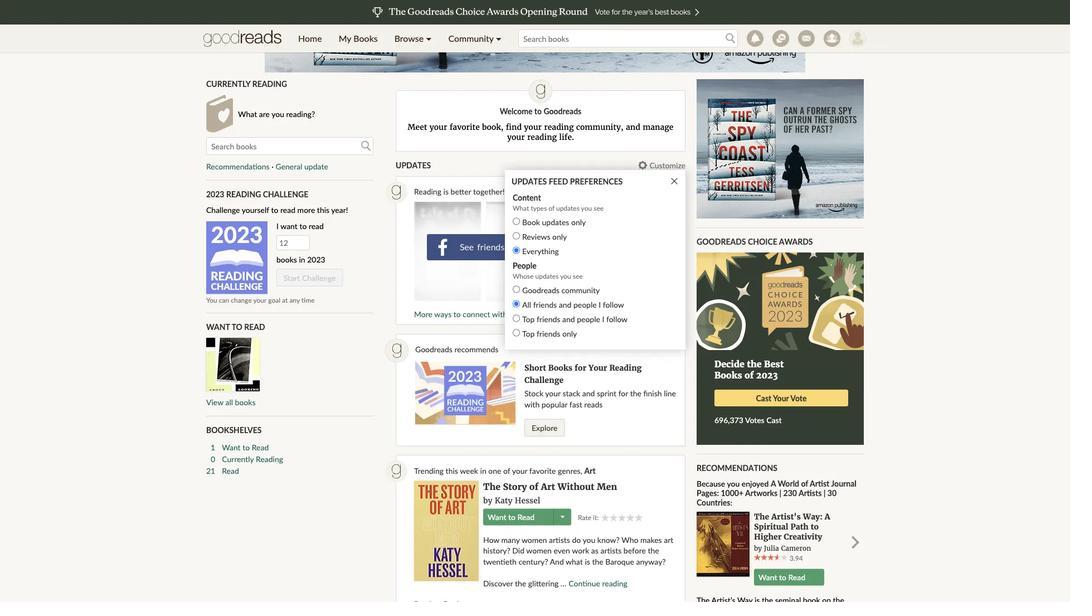 Task type: vqa. For each thing, say whether or not it's contained in the screenshot.
may in I had a very big mix of emotions while reading this book. Yes, it's a ghost story, but the horror really came from Jim Crow South being portrayed so explicitly. WE CANNOT FORGET THIS HAPPENED IN THE UNITED STATES. Books like THE REFORMATORY are powerful reminders that we need to always need to remember and I'm sure Florida has already banned this book. As I mentioned above, this book has lots of triggers and in fact at times felt that it was tough for me to even read (I can read a lot of fd up stories). As I was reading, I told my husband in real time "this book is fd up!" That being said, the power from Tananarive's storytelling is bar none one of the strongest depictions of this horrendous time period in American history. I am shocked at how fast I read this book—at almost 600 pages, you may be intimidated by the length, but everything moves very fast and the author needed this amount of content to accurately characterize and strengthen the story. I'll never forget this book.
no



Task type: describe. For each thing, give the bounding box(es) containing it.
want to read link
[[222, 441, 374, 453]]

many
[[502, 535, 520, 545]]

top for top friends and people i follow
[[523, 314, 535, 324]]

friends for top friends only
[[537, 329, 561, 338]]

1 link
[[206, 441, 215, 453]]

community
[[562, 285, 600, 295]]

start challenge
[[284, 273, 336, 283]]

view all books
[[206, 398, 256, 407]]

updates for updates feed preferences
[[512, 177, 547, 186]]

any
[[290, 296, 300, 304]]

all
[[523, 300, 532, 309]]

1 horizontal spatial your
[[774, 394, 789, 403]]

0 vertical spatial books
[[277, 255, 297, 264]]

my
[[339, 33, 351, 44]]

because you enjoyed
[[697, 479, 771, 489]]

2 vertical spatial advertisement region
[[385, 334, 733, 451]]

people for top friends and people i follow
[[577, 314, 601, 324]]

men
[[597, 481, 618, 492]]

best
[[765, 359, 784, 370]]

2023 down yourself
[[211, 221, 263, 248]]

…
[[561, 579, 567, 588]]

currently reading
[[206, 79, 287, 88]]

creativity
[[784, 532, 823, 542]]

0 vertical spatial what
[[571, 187, 588, 196]]

decide the best books of 2023
[[715, 359, 784, 381]]

:
[[731, 498, 733, 508]]

to down welcome to goodreads image
[[535, 106, 542, 116]]

dismiss image
[[670, 177, 679, 186]]

reading up are at the top left
[[253, 79, 287, 88]]

0 horizontal spatial artists
[[549, 535, 571, 545]]

want to read for bottommost want to read button
[[759, 573, 806, 582]]

your left goal
[[254, 296, 267, 304]]

friends up types
[[523, 187, 547, 196]]

follow for top friends and people i follow
[[607, 314, 628, 324]]

Search for books to add to your shelves search field
[[206, 137, 374, 155]]

is inside how many women artists do you know? who makes art history? did women even work as artists before the twentieth century? and what is the baroque anyway?
[[585, 557, 591, 566]]

update
[[305, 162, 328, 171]]

230
[[784, 489, 798, 498]]

change
[[231, 296, 252, 304]]

to right want
[[300, 222, 307, 231]]

1 vertical spatial advertisement region
[[697, 79, 865, 219]]

by inside the artist's way: a spiritual path to higher creativity by julia cameron
[[755, 544, 763, 553]]

to down julia cameron link
[[780, 573, 787, 582]]

your down welcome to goodreads
[[524, 122, 542, 132]]

you inside content what types of updates you see
[[582, 204, 592, 212]]

at
[[282, 296, 288, 304]]

rate it:
[[578, 514, 599, 522]]

ruby anderson image
[[850, 30, 867, 47]]

art
[[664, 535, 674, 545]]

goodreads for goodreads community
[[523, 285, 560, 295]]

history?
[[484, 546, 511, 556]]

1 vertical spatial books
[[235, 398, 256, 407]]

goodreads image
[[385, 460, 408, 483]]

Search books text field
[[519, 30, 738, 47]]

i want to read
[[277, 222, 324, 231]]

you right are at the top left
[[272, 109, 284, 119]]

you up :
[[728, 479, 740, 489]]

want down can
[[206, 322, 230, 332]]

bookshelves
[[206, 425, 262, 435]]

and inside short books for your reading challenge stock your stack and sprint for the finish line with popular fast reads
[[583, 389, 595, 398]]

reading down welcome to goodreads
[[545, 122, 574, 132]]

1 | from the left
[[780, 489, 782, 498]]

reading is better together! add friends to see what they're reading.
[[414, 187, 643, 196]]

i for all friends and people i follow
[[599, 300, 601, 309]]

your right book,
[[508, 132, 525, 142]]

continue
[[569, 579, 601, 588]]

goodreads choice awards image
[[697, 253, 865, 350]]

0 vertical spatial currently
[[206, 79, 251, 88]]

friends for top friends and people i follow
[[537, 314, 561, 324]]

your inside short books for your reading challenge stock your stack and sprint for the finish line with popular fast reads
[[589, 363, 608, 373]]

reviews
[[523, 232, 551, 241]]

▾ for browse ▾
[[426, 33, 432, 44]]

·
[[272, 162, 274, 171]]

books for my
[[354, 33, 378, 44]]

of inside a world of artist journal pages: 1000+ artworks | 230 artists | 30 countries
[[802, 479, 809, 489]]

your right meet
[[430, 122, 448, 132]]

reading
[[211, 269, 263, 283]]

your up the story
[[512, 466, 528, 475]]

the story of art without men by katy hessel
[[484, 481, 618, 506]]

meet
[[408, 122, 427, 132]]

challenge yourself to read more this year!
[[206, 205, 348, 215]]

friends down all
[[510, 310, 533, 319]]

updates inside content what types of updates you see
[[557, 204, 580, 212]]

welcome to goodreads
[[500, 106, 582, 116]]

the down makes
[[648, 546, 660, 556]]

2023 down recommendations link
[[206, 189, 224, 199]]

of right one
[[504, 466, 511, 475]]

want inside want to read currently reading read
[[222, 442, 241, 452]]

read for want
[[309, 222, 324, 231]]

community ▾
[[449, 33, 502, 44]]

top for top friends only
[[523, 329, 535, 338]]

to right ways
[[454, 310, 461, 319]]

goodreads choice awards
[[697, 237, 814, 246]]

and
[[550, 557, 564, 566]]

books in 2023
[[277, 255, 326, 264]]

way:
[[804, 512, 823, 522]]

▾ for community ▾
[[496, 33, 502, 44]]

content what types of updates you see
[[513, 193, 604, 212]]

reading challenge
[[211, 269, 263, 292]]

discover
[[484, 579, 513, 588]]

goodreads for goodreads recommends
[[416, 345, 453, 354]]

story
[[503, 481, 527, 492]]

artist
[[810, 479, 830, 489]]

the right discover
[[515, 579, 527, 588]]

menu containing home
[[290, 25, 510, 52]]

more ways to connect with friends link
[[414, 310, 533, 319]]

0 link
[[206, 453, 215, 465]]

short
[[525, 363, 547, 373]]

a inside the artist's way: a spiritual path to higher creativity by julia cameron
[[825, 512, 831, 522]]

and down "goodreads community"
[[559, 300, 572, 309]]

to right yourself
[[271, 205, 279, 215]]

cameron
[[782, 544, 812, 553]]

read right 21 link
[[222, 466, 239, 475]]

1 vertical spatial want to read button
[[759, 569, 806, 586]]

1 vertical spatial updates
[[542, 217, 570, 227]]

journal
[[832, 479, 857, 489]]

discover the glittering …
[[484, 579, 567, 588]]

books inside 'decide the best books of 2023'
[[715, 370, 743, 381]]

meet your favorite book, find your reading community, and manage your reading life.
[[408, 122, 674, 142]]

rate
[[578, 514, 592, 522]]

see facebook friends who are on goodreads image
[[414, 202, 624, 301]]

artists
[[799, 489, 822, 498]]

short books for your reading challenge link
[[525, 363, 642, 385]]

1 0 21
[[206, 442, 215, 475]]

makes
[[641, 535, 662, 545]]

want to read for want to read button to the top
[[488, 512, 535, 522]]

glittering
[[529, 579, 559, 588]]

katy hessel link
[[495, 496, 541, 506]]

reading left life.
[[528, 132, 557, 142]]

read down you can change your goal at any time
[[244, 322, 265, 332]]

julia cameron link
[[765, 544, 812, 553]]

they're
[[590, 187, 614, 196]]

manage
[[643, 122, 674, 132]]

notifications image
[[747, 30, 764, 47]]

1 vertical spatial favorite
[[530, 466, 556, 475]]

i for top friends and people i follow
[[603, 314, 605, 324]]

to down change
[[232, 322, 243, 332]]

recommendations for recommendations
[[697, 463, 778, 473]]

see inside content what types of updates you see
[[594, 204, 604, 212]]

higher
[[755, 532, 782, 542]]

of inside 'decide the best books of 2023'
[[745, 370, 754, 381]]

read down hessel
[[518, 512, 535, 522]]

browse
[[395, 33, 424, 44]]

3.94
[[790, 554, 804, 562]]

and down the 'all friends and people i follow'
[[563, 314, 575, 324]]

twentieth
[[484, 557, 517, 566]]

goodreads up life.
[[544, 106, 582, 116]]

2023 up start challenge
[[307, 255, 326, 264]]

Number of books you want to read in 2023 number field
[[277, 235, 310, 251]]

julia
[[765, 544, 780, 553]]

recommendations for recommendations · general update
[[206, 162, 270, 171]]

30
[[828, 489, 837, 498]]

what are you reading?
[[238, 109, 315, 119]]

challenge inside start challenge "button"
[[302, 273, 336, 283]]

how many women artists do you know? who makes art history? did women even work as artists before the twentieth century? and what is the baroque anyway?
[[484, 535, 674, 566]]

katy
[[495, 496, 513, 506]]

can
[[219, 296, 229, 304]]

want down katy
[[488, 512, 507, 522]]

1 vertical spatial only
[[553, 232, 567, 241]]

path
[[791, 522, 809, 532]]

0 vertical spatial with
[[492, 310, 508, 319]]

,
[[581, 466, 583, 475]]

types
[[531, 204, 547, 212]]

life.
[[560, 132, 575, 142]]

to down katy hessel link
[[509, 512, 516, 522]]

to down feed
[[549, 187, 556, 196]]

challenge left yourself
[[206, 205, 240, 215]]

to inside want to read currently reading read
[[243, 442, 250, 452]]

line
[[664, 389, 677, 398]]

before
[[624, 546, 646, 556]]

the for the story of art without men
[[484, 481, 501, 492]]

1 vertical spatial cast
[[767, 416, 782, 425]]

home link
[[290, 25, 331, 52]]

hessel
[[515, 496, 541, 506]]

see inside "people whose updates you see"
[[573, 272, 583, 280]]

browse ▾ button
[[386, 25, 440, 52]]

book
[[523, 217, 540, 227]]

find
[[506, 122, 522, 132]]

together!
[[474, 187, 505, 196]]



Task type: locate. For each thing, give the bounding box(es) containing it.
one
[[489, 466, 502, 475]]

favorite inside "meet your favorite book, find your reading community, and manage your reading life."
[[450, 122, 480, 132]]

updates inside "people whose updates you see"
[[536, 272, 559, 280]]

2 vertical spatial i
[[603, 314, 605, 324]]

0 vertical spatial your
[[589, 363, 608, 373]]

do
[[572, 535, 581, 545]]

friend requests image
[[824, 30, 841, 47]]

1 ▾ from the left
[[426, 33, 432, 44]]

you inside "people whose updates you see"
[[561, 272, 572, 280]]

reading down 'baroque'
[[603, 579, 628, 588]]

1 horizontal spatial a
[[825, 512, 831, 522]]

currently
[[206, 79, 251, 88], [222, 454, 254, 464]]

reading right goodreads icon
[[414, 187, 442, 196]]

1 vertical spatial the
[[755, 512, 770, 522]]

the inside the artist's way: a spiritual path to higher creativity by julia cameron
[[755, 512, 770, 522]]

1 vertical spatial your
[[774, 394, 789, 403]]

trending
[[414, 466, 444, 475]]

reading up yourself
[[226, 189, 261, 199]]

art left without
[[541, 481, 556, 492]]

2 vertical spatial only
[[563, 329, 577, 338]]

inbox image
[[799, 30, 815, 47]]

cast
[[757, 394, 772, 403], [767, 416, 782, 425]]

0 vertical spatial what
[[238, 109, 257, 119]]

artist's
[[772, 512, 801, 522]]

votes
[[746, 416, 765, 425]]

and inside "meet your favorite book, find your reading community, and manage your reading life."
[[626, 122, 641, 132]]

work
[[572, 546, 590, 556]]

follow up top friends and people i follow on the bottom
[[603, 300, 625, 309]]

people whose updates you see
[[513, 261, 583, 280]]

read for yourself
[[281, 205, 296, 215]]

start challenge button
[[277, 269, 343, 287]]

the artist's way: a spiritual path to higher creativity image
[[697, 512, 750, 577]]

you down they're
[[582, 204, 592, 212]]

1 vertical spatial by
[[755, 544, 763, 553]]

for up stack
[[575, 363, 587, 373]]

baroque
[[606, 557, 635, 566]]

see down updates feed preferences
[[558, 187, 569, 196]]

Search for books to add to your shelves search field
[[519, 30, 738, 47]]

whose
[[513, 272, 534, 280]]

people down community
[[574, 300, 597, 309]]

updates up "goodreads community"
[[536, 272, 559, 280]]

to down bookshelves
[[243, 442, 250, 452]]

1 vertical spatial a
[[825, 512, 831, 522]]

0 horizontal spatial ▾
[[426, 33, 432, 44]]

popular
[[542, 400, 568, 409]]

1 horizontal spatial with
[[525, 400, 540, 409]]

0 vertical spatial women
[[522, 535, 547, 545]]

1 horizontal spatial in
[[481, 466, 487, 475]]

0 horizontal spatial by
[[484, 496, 493, 506]]

of inside 'the story of art without men by katy hessel'
[[530, 481, 539, 492]]

0 vertical spatial advertisement region
[[265, 0, 806, 73]]

more
[[298, 205, 315, 215]]

books for short
[[549, 363, 573, 373]]

in
[[299, 255, 305, 264], [481, 466, 487, 475]]

goodreads for goodreads choice awards
[[697, 237, 747, 246]]

▾ inside browse ▾ dropdown button
[[426, 33, 432, 44]]

the story of art without men link
[[484, 481, 618, 492]]

1 horizontal spatial |
[[824, 489, 826, 498]]

1 horizontal spatial the
[[755, 512, 770, 522]]

1 horizontal spatial books
[[277, 255, 297, 264]]

vote
[[791, 394, 807, 403]]

goodreads up all
[[523, 285, 560, 295]]

1 horizontal spatial for
[[619, 389, 629, 398]]

is down "work"
[[585, 557, 591, 566]]

1 horizontal spatial want to read button
[[759, 569, 806, 586]]

currently inside want to read currently reading read
[[222, 454, 254, 464]]

0 vertical spatial in
[[299, 255, 305, 264]]

cast right the votes
[[767, 416, 782, 425]]

vote now in the opening round of the 2023 goodreads choice awards image
[[89, 0, 982, 25]]

to
[[535, 106, 542, 116], [549, 187, 556, 196], [271, 205, 279, 215], [300, 222, 307, 231], [454, 310, 461, 319], [232, 322, 243, 332], [243, 442, 250, 452], [509, 512, 516, 522], [811, 522, 819, 532], [780, 573, 787, 582]]

2 vertical spatial want to read
[[759, 573, 806, 582]]

|
[[780, 489, 782, 498], [824, 489, 826, 498]]

696,373
[[715, 416, 744, 425]]

with down stock
[[525, 400, 540, 409]]

the inside short books for your reading challenge stock your stack and sprint for the finish line with popular fast reads
[[631, 389, 642, 398]]

my group discussions image
[[773, 30, 790, 47]]

2 vertical spatial see
[[573, 272, 583, 280]]

see up community
[[573, 272, 583, 280]]

1 horizontal spatial by
[[755, 544, 763, 553]]

follow for all friends and people i follow
[[603, 300, 625, 309]]

1 vertical spatial see
[[594, 204, 604, 212]]

| left 30
[[824, 489, 826, 498]]

only for updates
[[572, 217, 586, 227]]

None radio
[[513, 218, 520, 225], [513, 232, 520, 240], [513, 286, 520, 293], [513, 315, 520, 322], [513, 218, 520, 225], [513, 232, 520, 240], [513, 286, 520, 293], [513, 315, 520, 322]]

recommendations link
[[206, 162, 270, 171]]

your left vote
[[774, 394, 789, 403]]

a world of artist journal pages: 1000+ artworks | 230 artists | 30 countries link
[[697, 479, 857, 508]]

0 horizontal spatial is
[[444, 187, 449, 196]]

in left one
[[481, 466, 487, 475]]

1 vertical spatial what
[[513, 204, 529, 212]]

you inside how many women artists do you know? who makes art history? did women even work as artists before the twentieth century? and what is the baroque anyway?
[[583, 535, 596, 545]]

1 horizontal spatial is
[[585, 557, 591, 566]]

artists
[[549, 535, 571, 545], [601, 546, 622, 556]]

want to read button down 3.94
[[759, 569, 806, 586]]

want to read down 3.94
[[759, 573, 806, 582]]

0 vertical spatial is
[[444, 187, 449, 196]]

is
[[444, 187, 449, 196], [585, 557, 591, 566]]

explore link
[[525, 419, 565, 437]]

what inside content what types of updates you see
[[513, 204, 529, 212]]

1 vertical spatial i
[[599, 300, 601, 309]]

ways
[[435, 310, 452, 319]]

friends right all
[[534, 300, 557, 309]]

1 vertical spatial for
[[619, 389, 629, 398]]

2 top from the top
[[523, 329, 535, 338]]

2 horizontal spatial i
[[603, 314, 605, 324]]

community,
[[577, 122, 624, 132]]

want to read currently reading read
[[222, 442, 283, 475]]

of inside content what types of updates you see
[[549, 204, 555, 212]]

0 vertical spatial follow
[[603, 300, 625, 309]]

with right connect
[[492, 310, 508, 319]]

currently reading link
[[222, 453, 374, 465]]

0 vertical spatial artists
[[549, 535, 571, 545]]

books
[[277, 255, 297, 264], [235, 398, 256, 407]]

goodreads recommends
[[416, 345, 499, 354]]

0 horizontal spatial a
[[771, 479, 777, 489]]

by left katy
[[484, 496, 493, 506]]

women up century? in the bottom of the page
[[527, 546, 552, 556]]

0 horizontal spatial books
[[235, 398, 256, 407]]

0 horizontal spatial the
[[484, 481, 501, 492]]

reading
[[253, 79, 287, 88], [414, 187, 442, 196], [226, 189, 261, 199], [610, 363, 642, 373], [256, 454, 283, 464]]

you
[[272, 109, 284, 119], [582, 204, 592, 212], [561, 272, 572, 280], [728, 479, 740, 489], [583, 535, 596, 545]]

0 vertical spatial i
[[277, 222, 279, 231]]

0 horizontal spatial in
[[299, 255, 305, 264]]

what down 'content' on the top
[[513, 204, 529, 212]]

0 horizontal spatial updates
[[396, 160, 431, 170]]

1 horizontal spatial favorite
[[530, 466, 556, 475]]

group
[[601, 514, 643, 522]]

the for the artist's way: a spiritual path to higher creativity
[[755, 512, 770, 522]]

better
[[451, 187, 472, 196]]

and left manage
[[626, 122, 641, 132]]

1 horizontal spatial updates
[[512, 177, 547, 186]]

2 horizontal spatial books
[[715, 370, 743, 381]]

0 horizontal spatial what
[[238, 109, 257, 119]]

want to read
[[206, 322, 265, 332], [488, 512, 535, 522], [759, 573, 806, 582]]

challenge up challenge yourself to read more this year!
[[263, 189, 309, 199]]

1 vertical spatial updates
[[512, 177, 547, 186]]

yourself
[[242, 205, 269, 215]]

the
[[484, 481, 501, 492], [755, 512, 770, 522]]

only down content what types of updates you see
[[572, 217, 586, 227]]

i left want
[[277, 222, 279, 231]]

goodreads left choice
[[697, 237, 747, 246]]

0 horizontal spatial with
[[492, 310, 508, 319]]

read up want
[[281, 205, 296, 215]]

0 vertical spatial recommendations
[[206, 162, 270, 171]]

about looking image
[[206, 338, 260, 392]]

0 vertical spatial top
[[523, 314, 535, 324]]

1 horizontal spatial books
[[549, 363, 573, 373]]

2023 inside 'decide the best books of 2023'
[[757, 370, 779, 381]]

2 | from the left
[[824, 489, 826, 498]]

read down bookshelves
[[252, 442, 269, 452]]

the down one
[[484, 481, 501, 492]]

None radio
[[513, 247, 520, 254], [513, 300, 520, 308], [513, 329, 520, 337], [513, 247, 520, 254], [513, 300, 520, 308], [513, 329, 520, 337]]

read down 3.94
[[789, 573, 806, 582]]

reading inside want to read currently reading read
[[256, 454, 283, 464]]

a
[[771, 479, 777, 489], [825, 512, 831, 522]]

is left better on the left of page
[[444, 187, 449, 196]]

all friends and people i follow
[[523, 300, 625, 309]]

follow
[[603, 300, 625, 309], [607, 314, 628, 324]]

century?
[[519, 557, 549, 566]]

rated 3.94 of 5 image
[[755, 555, 779, 561]]

0 vertical spatial only
[[572, 217, 586, 227]]

1 top from the top
[[523, 314, 535, 324]]

read link
[[222, 465, 374, 476]]

0 vertical spatial for
[[575, 363, 587, 373]]

genres
[[558, 466, 581, 475]]

0 vertical spatial want to read button
[[488, 509, 535, 526]]

cast your vote link
[[715, 390, 849, 407]]

advertisement region
[[265, 0, 806, 73], [697, 79, 865, 219], [385, 334, 733, 451]]

books right all
[[235, 398, 256, 407]]

the artist's way: a spiritual path to higher creativity by julia cameron
[[755, 512, 831, 553]]

1000+
[[721, 489, 744, 498]]

artists down know?
[[601, 546, 622, 556]]

a inside a world of artist journal pages: 1000+ artworks | 230 artists | 30 countries
[[771, 479, 777, 489]]

books
[[354, 33, 378, 44], [549, 363, 573, 373], [715, 370, 743, 381]]

2 ▾ from the left
[[496, 33, 502, 44]]

1 horizontal spatial ▾
[[496, 33, 502, 44]]

0 horizontal spatial favorite
[[450, 122, 480, 132]]

reading up read link
[[256, 454, 283, 464]]

favorite up the story of art without men link
[[530, 466, 556, 475]]

world
[[778, 479, 800, 489]]

1 vertical spatial recommendations
[[697, 463, 778, 473]]

by inside 'the story of art without men by katy hessel'
[[484, 496, 493, 506]]

0 vertical spatial this
[[317, 205, 330, 215]]

my books link
[[331, 25, 386, 52]]

friends up top friends only
[[537, 314, 561, 324]]

0 horizontal spatial read
[[281, 205, 296, 215]]

with
[[492, 310, 508, 319], [525, 400, 540, 409]]

of up hessel
[[530, 481, 539, 492]]

updates up goodreads icon
[[396, 160, 431, 170]]

art right ,
[[585, 466, 596, 475]]

0 vertical spatial favorite
[[450, 122, 480, 132]]

1 vertical spatial top
[[523, 329, 535, 338]]

2 horizontal spatial want to read
[[759, 573, 806, 582]]

only down book updates only
[[553, 232, 567, 241]]

0 horizontal spatial see
[[558, 187, 569, 196]]

friends
[[523, 187, 547, 196], [534, 300, 557, 309], [510, 310, 533, 319], [537, 314, 561, 324], [537, 329, 561, 338]]

0 horizontal spatial your
[[589, 363, 608, 373]]

0 horizontal spatial want to read
[[206, 322, 265, 332]]

anyway?
[[637, 557, 666, 566]]

of right types
[[549, 204, 555, 212]]

sponsored item icon image
[[385, 339, 409, 363]]

follow down the 'all friends and people i follow'
[[607, 314, 628, 324]]

your inside short books for your reading challenge stock your stack and sprint for the finish line with popular fast reads
[[546, 389, 561, 398]]

1 vertical spatial people
[[577, 314, 601, 324]]

0 vertical spatial art
[[585, 466, 596, 475]]

women
[[522, 535, 547, 545], [527, 546, 552, 556]]

books inside 'link'
[[354, 33, 378, 44]]

want to read down change
[[206, 322, 265, 332]]

short books for your reading challenge stock your stack and sprint for the finish line with popular fast reads
[[525, 363, 677, 409]]

of right decide
[[745, 370, 754, 381]]

the inside 'decide the best books of 2023'
[[748, 359, 762, 370]]

menu
[[290, 25, 510, 52]]

1 vertical spatial artists
[[601, 546, 622, 556]]

to inside the artist's way: a spiritual path to higher creativity by julia cameron
[[811, 522, 819, 532]]

general update button
[[276, 162, 328, 171]]

because
[[697, 479, 726, 489]]

favorite left book,
[[450, 122, 480, 132]]

0 vertical spatial people
[[574, 300, 597, 309]]

week
[[460, 466, 479, 475]]

community
[[449, 33, 494, 44]]

trending this week in one of your favorite genres , art
[[414, 466, 596, 475]]

what down "work"
[[566, 557, 583, 566]]

0 vertical spatial the
[[484, 481, 501, 492]]

i
[[277, 222, 279, 231], [599, 300, 601, 309], [603, 314, 605, 324]]

i down community
[[599, 300, 601, 309]]

you up 'as'
[[583, 535, 596, 545]]

your up sprint
[[589, 363, 608, 373]]

friends down top friends and people i follow on the bottom
[[537, 329, 561, 338]]

1 horizontal spatial this
[[446, 466, 458, 475]]

people for all friends and people i follow
[[574, 300, 597, 309]]

1 vertical spatial follow
[[607, 314, 628, 324]]

2023 up cast your vote link
[[757, 370, 779, 381]]

1 horizontal spatial i
[[599, 300, 601, 309]]

goal
[[268, 296, 281, 304]]

0 horizontal spatial art
[[541, 481, 556, 492]]

favorite
[[450, 122, 480, 132], [530, 466, 556, 475]]

challenge inside short books for your reading challenge stock your stack and sprint for the finish line with popular fast reads
[[525, 375, 564, 385]]

0 vertical spatial see
[[558, 187, 569, 196]]

reading up sprint
[[610, 363, 642, 373]]

what
[[238, 109, 257, 119], [513, 204, 529, 212]]

recommendations · general update
[[206, 162, 328, 171]]

by up rated 3.94 of 5 icon
[[755, 544, 763, 553]]

content
[[513, 193, 541, 202]]

1 vertical spatial women
[[527, 546, 552, 556]]

sponsored item options image
[[670, 339, 685, 354]]

want down rated 3.94 of 5 icon
[[759, 573, 778, 582]]

0 horizontal spatial this
[[317, 205, 330, 215]]

with inside short books for your reading challenge stock your stack and sprint for the finish line with popular fast reads
[[525, 400, 540, 409]]

your up "popular"
[[546, 389, 561, 398]]

top friends and people i follow
[[523, 314, 628, 324]]

what inside how many women artists do you know? who makes art history? did women even work as artists before the twentieth century? and what is the baroque anyway?
[[566, 557, 583, 566]]

only for friends
[[563, 329, 577, 338]]

want down bookshelves
[[222, 442, 241, 452]]

and up reads
[[583, 389, 595, 398]]

cast your vote
[[757, 394, 807, 403]]

welcome to goodreads image
[[529, 80, 553, 103]]

art link
[[585, 466, 596, 475]]

read down the more
[[309, 222, 324, 231]]

0 vertical spatial cast
[[757, 394, 772, 403]]

a left world
[[771, 479, 777, 489]]

women up 'did'
[[522, 535, 547, 545]]

1 horizontal spatial recommendations
[[697, 463, 778, 473]]

a right the way:
[[825, 512, 831, 522]]

1 horizontal spatial art
[[585, 466, 596, 475]]

updates up reading is better together! add friends to see what they're reading. on the top of the page
[[512, 177, 547, 186]]

artists up even
[[549, 535, 571, 545]]

1 horizontal spatial artists
[[601, 546, 622, 556]]

book updates only
[[523, 217, 586, 227]]

more ways to connect with friends
[[414, 310, 533, 319]]

you up "goodreads community"
[[561, 272, 572, 280]]

want to read button down katy hessel link
[[488, 509, 535, 526]]

book,
[[483, 122, 504, 132]]

reading inside short books for your reading challenge stock your stack and sprint for the finish line with popular fast reads
[[610, 363, 642, 373]]

0 horizontal spatial recommendations
[[206, 162, 270, 171]]

friends for all friends and people i follow
[[534, 300, 557, 309]]

want to read button
[[488, 509, 535, 526], [759, 569, 806, 586]]

1 vertical spatial read
[[309, 222, 324, 231]]

0 vertical spatial updates
[[557, 204, 580, 212]]

the inside 'the story of art without men by katy hessel'
[[484, 481, 501, 492]]

1 vertical spatial in
[[481, 466, 487, 475]]

short books for your reading challenge image
[[416, 362, 516, 425]]

the up higher
[[755, 512, 770, 522]]

1 vertical spatial this
[[446, 466, 458, 475]]

to right path
[[811, 522, 819, 532]]

0 horizontal spatial books
[[354, 33, 378, 44]]

0 horizontal spatial i
[[277, 222, 279, 231]]

the artist's way: a spiritual path to higher creativity link
[[755, 512, 831, 542]]

696,373 votes cast
[[715, 416, 782, 425]]

of left artist
[[802, 479, 809, 489]]

▾ inside community ▾ popup button
[[496, 33, 502, 44]]

0 vertical spatial want to read
[[206, 322, 265, 332]]

goodreads community
[[523, 285, 600, 295]]

1 vertical spatial currently
[[222, 454, 254, 464]]

books right my on the top left of page
[[354, 33, 378, 44]]

updates for updates
[[396, 160, 431, 170]]

the down 'as'
[[593, 557, 604, 566]]

Search books text field
[[206, 137, 374, 155]]

this left week
[[446, 466, 458, 475]]

books inside short books for your reading challenge stock your stack and sprint for the finish line with popular fast reads
[[549, 363, 573, 373]]

recommendations up 2023 reading challenge
[[206, 162, 270, 171]]

the story of art without men image
[[414, 481, 479, 581]]

the left finish
[[631, 389, 642, 398]]

2 horizontal spatial see
[[594, 204, 604, 212]]

goodreads image
[[385, 181, 408, 204]]

art inside 'the story of art without men by katy hessel'
[[541, 481, 556, 492]]

2023 reading challenge
[[206, 189, 309, 199]]

and
[[626, 122, 641, 132], [559, 300, 572, 309], [563, 314, 575, 324], [583, 389, 595, 398]]

1 horizontal spatial read
[[309, 222, 324, 231]]

0 horizontal spatial for
[[575, 363, 587, 373]]

sprint
[[597, 389, 617, 398]]

| left the 230
[[780, 489, 782, 498]]

goodreads down ways
[[416, 345, 453, 354]]



